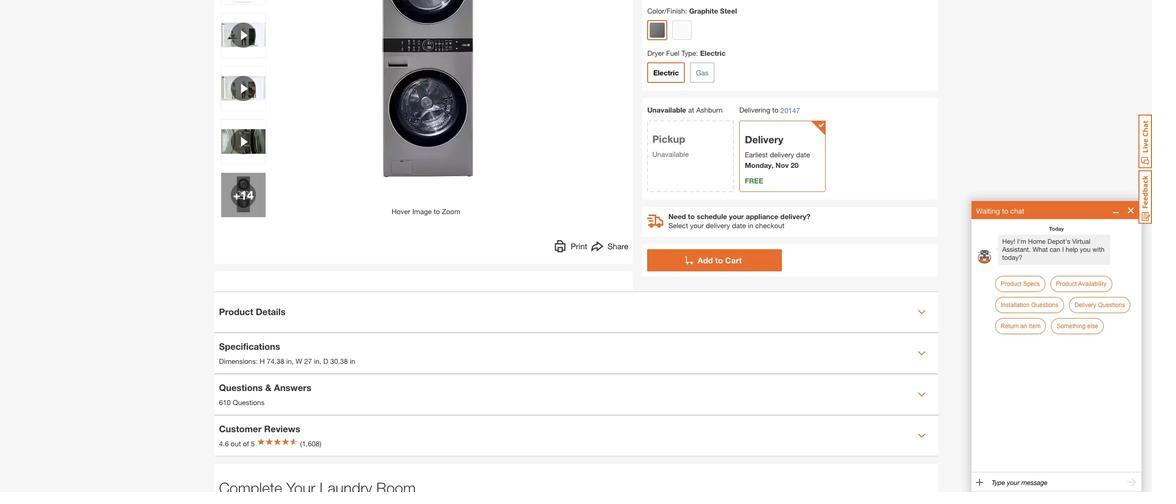 Task type: describe. For each thing, give the bounding box(es) containing it.
74.38
[[267, 357, 285, 366]]

earliest
[[745, 150, 768, 159]]

details
[[256, 306, 286, 318]]

dryer fuel type : electric
[[648, 49, 726, 57]]

installation
[[1001, 302, 1030, 309]]

home
[[1029, 238, 1046, 246]]

you
[[1081, 246, 1091, 254]]

hover image to zoom button
[[275, 0, 577, 217]]

zoom
[[442, 207, 460, 216]]

0 vertical spatial :
[[686, 6, 688, 15]]

something
[[1057, 323, 1086, 330]]

help
[[1066, 246, 1079, 254]]

cart
[[726, 255, 742, 265]]

select
[[669, 221, 689, 230]]

5
[[251, 440, 255, 448]]

appliance
[[746, 212, 779, 221]]

delivery earliest delivery date monday, nov 20
[[745, 134, 811, 169]]

1 horizontal spatial your
[[730, 212, 744, 221]]

{{windowtitle}} heading
[[977, 207, 1025, 215]]

hey! i'm home depot's virtual assistant. what can i help you with today? log
[[972, 224, 1142, 340]]

delivery for delivery earliest delivery date monday, nov 20
[[745, 134, 784, 145]]

something else button
[[1052, 319, 1105, 335]]

what
[[1033, 246, 1049, 254]]

chat window dialog
[[972, 201, 1143, 493]]

add to cart button
[[648, 249, 783, 271]]

6310601676112 image
[[221, 120, 265, 164]]

product details
[[219, 306, 286, 318]]

installation questions button
[[996, 297, 1065, 314]]

today
[[1050, 226, 1065, 232]]

date inside delivery earliest delivery date monday, nov 20
[[797, 150, 811, 159]]

20147
[[781, 106, 801, 114]]

return an item
[[1001, 323, 1041, 330]]

caret image inside product details button
[[918, 308, 926, 316]]

waiting
[[977, 207, 1001, 215]]

date inside need to schedule your appliance delivery? select your delivery date in checkout
[[733, 221, 746, 230]]

graphite steel lg laundry centers wke100hva e1.1 image
[[221, 0, 265, 4]]

4.6 out of 5
[[219, 440, 255, 448]]

availability
[[1079, 281, 1107, 288]]

specs
[[1024, 281, 1041, 288]]

hey!
[[1003, 238, 1016, 246]]

color/finish : graphite steel
[[648, 6, 737, 15]]

virtual
[[1073, 238, 1091, 246]]

ashburn
[[697, 105, 723, 114]]

else
[[1088, 323, 1099, 330]]

4.6
[[219, 440, 229, 448]]

share button
[[592, 240, 629, 255]]

hover
[[392, 207, 410, 216]]

&
[[265, 382, 272, 394]]

answers
[[274, 382, 312, 394]]

schedule
[[697, 212, 728, 221]]

hey! i'm home depot's virtual assistant. what can i help you with today?
[[1003, 238, 1105, 262]]

h
[[260, 357, 265, 366]]

questions up 610
[[219, 382, 263, 394]]

something else
[[1057, 323, 1099, 330]]

customer reviews
[[219, 424, 300, 435]]

dryer
[[648, 49, 665, 57]]

delivering
[[740, 105, 771, 114]]

chat
[[1011, 207, 1025, 215]]

with
[[1093, 246, 1105, 254]]

d
[[324, 357, 329, 366]]

gas
[[696, 68, 709, 77]]

1 vertical spatial unavailable
[[653, 150, 689, 158]]

Type your message text field
[[992, 480, 1122, 487]]

assistant.
[[1003, 246, 1032, 254]]

caret image for specifications
[[918, 349, 926, 358]]

product for product availability
[[1057, 281, 1078, 288]]

in left w
[[286, 357, 292, 366]]

delivery questions button
[[1070, 297, 1131, 314]]

delivery?
[[781, 212, 811, 221]]

14
[[240, 188, 254, 202]]

share
[[608, 241, 629, 251]]

product availability button
[[1051, 276, 1113, 292]]

questions up "item"
[[1032, 302, 1059, 309]]

(1,608)
[[300, 440, 322, 448]]

free
[[745, 176, 764, 185]]

6310600592112 image
[[221, 66, 265, 110]]

installation questions
[[1001, 302, 1059, 309]]

27
[[304, 357, 312, 366]]

316391992_s01 image
[[221, 173, 265, 217]]

product availability
[[1057, 281, 1107, 288]]

checkout
[[756, 221, 785, 230]]

graphite steel image
[[650, 22, 665, 38]]



Task type: locate. For each thing, give the bounding box(es) containing it.
,
[[292, 357, 294, 366], [320, 357, 322, 366]]

print button
[[555, 240, 588, 255]]

0 horizontal spatial delivery
[[706, 221, 731, 230]]

in down 'appliance'
[[748, 221, 754, 230]]

add
[[698, 255, 713, 265]]

1 vertical spatial date
[[733, 221, 746, 230]]

to inside need to schedule your appliance delivery? select your delivery date in checkout
[[688, 212, 695, 221]]

1 caret image from the top
[[918, 349, 926, 358]]

your down schedule
[[691, 221, 704, 230]]

white image
[[675, 22, 690, 38]]

waiting to chat
[[977, 207, 1025, 215]]

electric button
[[648, 62, 685, 83]]

questions
[[1032, 302, 1059, 309], [1099, 302, 1126, 309], [219, 382, 263, 394], [233, 399, 265, 407]]

type
[[682, 49, 697, 57]]

0 horizontal spatial your
[[691, 221, 704, 230]]

specifications dimensions: h 74.38 in , w 27 in , d 30.38 in
[[219, 341, 356, 366]]

1 vertical spatial delivery
[[706, 221, 731, 230]]

1 vertical spatial :
[[697, 49, 699, 57]]

can
[[1050, 246, 1061, 254]]

to
[[773, 105, 779, 114], [1003, 207, 1009, 215], [434, 207, 440, 216], [688, 212, 695, 221], [716, 255, 723, 265]]

product inside product availability button
[[1057, 281, 1078, 288]]

questions right 610
[[233, 399, 265, 407]]

customer
[[219, 424, 262, 435]]

out
[[231, 440, 241, 448]]

your
[[730, 212, 744, 221], [691, 221, 704, 230]]

delivery
[[770, 150, 795, 159], [706, 221, 731, 230]]

date down 'appliance'
[[733, 221, 746, 230]]

product
[[1001, 281, 1022, 288], [1057, 281, 1078, 288], [219, 306, 253, 318]]

+
[[233, 188, 240, 202]]

2 horizontal spatial product
[[1057, 281, 1078, 288]]

send image
[[1127, 478, 1138, 489]]

to inside delivering to 20147
[[773, 105, 779, 114]]

610
[[219, 399, 231, 407]]

nov
[[776, 161, 789, 169]]

product details button
[[214, 292, 939, 332]]

monday,
[[745, 161, 774, 169]]

2 caret image from the top
[[918, 391, 926, 399]]

in right 27
[[314, 357, 320, 366]]

0 vertical spatial delivery
[[770, 150, 795, 159]]

20147 link
[[781, 105, 801, 115]]

to for delivering
[[773, 105, 779, 114]]

color/finish
[[648, 6, 686, 15]]

product left 'availability' on the bottom right of page
[[1057, 281, 1078, 288]]

delivery questions
[[1075, 302, 1126, 309]]

in inside need to schedule your appliance delivery? select your delivery date in checkout
[[748, 221, 754, 230]]

to for need
[[688, 212, 695, 221]]

electric
[[701, 49, 726, 57], [654, 68, 679, 77]]

1 horizontal spatial date
[[797, 150, 811, 159]]

product inside product specs button
[[1001, 281, 1022, 288]]

2 caret image from the top
[[918, 432, 926, 440]]

1 caret image from the top
[[918, 308, 926, 316]]

pickup unavailable
[[653, 133, 689, 158]]

caret image for questions & answers
[[918, 391, 926, 399]]

0 vertical spatial delivery
[[745, 134, 784, 145]]

30.38
[[330, 357, 348, 366]]

0 vertical spatial caret image
[[918, 308, 926, 316]]

delivery inside button
[[1075, 302, 1097, 309]]

:
[[686, 6, 688, 15], [697, 49, 699, 57]]

delivery down product availability button
[[1075, 302, 1097, 309]]

to right "add" at the right of the page
[[716, 255, 723, 265]]

steel
[[721, 6, 737, 15]]

i
[[1063, 246, 1065, 254]]

electric up gas
[[701, 49, 726, 57]]

0 horizontal spatial :
[[686, 6, 688, 15]]

w
[[296, 357, 302, 366]]

electric down fuel
[[654, 68, 679, 77]]

product left details on the bottom left of page
[[219, 306, 253, 318]]

: up gas 'button'
[[697, 49, 699, 57]]

pickup
[[653, 133, 686, 145]]

1 vertical spatial caret image
[[918, 391, 926, 399]]

1 horizontal spatial ,
[[320, 357, 322, 366]]

delivery for delivery questions
[[1075, 302, 1097, 309]]

1 list item from the left
[[996, 247, 999, 252]]

, left w
[[292, 357, 294, 366]]

gas button
[[690, 62, 715, 83]]

return
[[1001, 323, 1020, 330]]

0 horizontal spatial date
[[733, 221, 746, 230]]

caret image
[[918, 308, 926, 316], [918, 432, 926, 440]]

dimensions:
[[219, 357, 258, 366]]

product left specs on the right bottom
[[1001, 281, 1022, 288]]

at
[[689, 105, 695, 114]]

in right '30.38'
[[350, 357, 356, 366]]

electric inside button
[[654, 68, 679, 77]]

hey! i'm home depot's virtual assistant. what can i help you with today? list
[[972, 234, 1142, 266]]

delivery inside delivery earliest delivery date monday, nov 20
[[770, 150, 795, 159]]

product specs button
[[996, 276, 1046, 292]]

today?
[[1003, 254, 1023, 262]]

2 , from the left
[[320, 357, 322, 366]]

your right schedule
[[730, 212, 744, 221]]

0 horizontal spatial product
[[219, 306, 253, 318]]

unavailable left at
[[648, 105, 687, 114]]

image
[[412, 207, 432, 216]]

2 list item from the left
[[997, 247, 999, 252]]

feedback link image
[[1139, 170, 1153, 224]]

hover image to zoom
[[392, 207, 460, 216]]

graphite
[[690, 6, 719, 15]]

to for add
[[716, 255, 723, 265]]

questions up else
[[1099, 302, 1126, 309]]

to left 20147
[[773, 105, 779, 114]]

1 vertical spatial delivery
[[1075, 302, 1097, 309]]

1 horizontal spatial product
[[1001, 281, 1022, 288]]

of
[[243, 440, 249, 448]]

0 vertical spatial electric
[[701, 49, 726, 57]]

print
[[571, 241, 588, 251]]

6310600588112 image
[[221, 13, 265, 57]]

0 vertical spatial unavailable
[[648, 105, 687, 114]]

product for product details
[[219, 306, 253, 318]]

1 horizontal spatial electric
[[701, 49, 726, 57]]

minimize image
[[1111, 205, 1122, 216]]

product for product specs
[[1001, 281, 1022, 288]]

1 vertical spatial caret image
[[918, 432, 926, 440]]

delivery up nov at the right
[[770, 150, 795, 159]]

i'm
[[1018, 238, 1027, 246]]

need
[[669, 212, 686, 221]]

to right need
[[688, 212, 695, 221]]

need to schedule your appliance delivery? select your delivery date in checkout
[[669, 212, 811, 230]]

0 vertical spatial date
[[797, 150, 811, 159]]

delivery down schedule
[[706, 221, 731, 230]]

delivery inside need to schedule your appliance delivery? select your delivery date in checkout
[[706, 221, 731, 230]]

date up 20
[[797, 150, 811, 159]]

1 vertical spatial electric
[[654, 68, 679, 77]]

0 horizontal spatial ,
[[292, 357, 294, 366]]

delivery inside delivery earliest delivery date monday, nov 20
[[745, 134, 784, 145]]

end conversation image
[[1126, 205, 1137, 216]]

unavailable at ashburn
[[648, 105, 723, 114]]

return an item button
[[996, 319, 1047, 335]]

specifications
[[219, 341, 280, 352]]

: left the graphite
[[686, 6, 688, 15]]

to inside chat window dialog
[[1003, 207, 1009, 215]]

product specs
[[1001, 281, 1041, 288]]

1 , from the left
[[292, 357, 294, 366]]

item
[[1030, 323, 1041, 330]]

0 horizontal spatial electric
[[654, 68, 679, 77]]

20
[[791, 161, 799, 169]]

0 vertical spatial caret image
[[918, 349, 926, 358]]

product inside product details button
[[219, 306, 253, 318]]

1 horizontal spatial delivery
[[770, 150, 795, 159]]

to for waiting
[[1003, 207, 1009, 215]]

to left zoom
[[434, 207, 440, 216]]

1 horizontal spatial delivery
[[1075, 302, 1097, 309]]

in
[[748, 221, 754, 230], [286, 357, 292, 366], [314, 357, 320, 366], [350, 357, 356, 366]]

today heading
[[977, 224, 1137, 232]]

1 vertical spatial your
[[691, 221, 704, 230]]

caret image
[[918, 349, 926, 358], [918, 391, 926, 399]]

delivering to 20147
[[740, 105, 801, 114]]

live chat image
[[1139, 115, 1153, 169]]

list item
[[996, 247, 999, 252], [997, 247, 999, 252]]

0 horizontal spatial delivery
[[745, 134, 784, 145]]

depot's
[[1048, 238, 1071, 246]]

0 vertical spatial your
[[730, 212, 744, 221]]

to left the chat
[[1003, 207, 1009, 215]]

unavailable down the pickup
[[653, 150, 689, 158]]

add to cart
[[698, 255, 742, 265]]

reviews
[[264, 424, 300, 435]]

delivery up earliest
[[745, 134, 784, 145]]

+ 14
[[233, 188, 254, 202]]

1 horizontal spatial :
[[697, 49, 699, 57]]

questions & answers 610 questions
[[219, 382, 312, 407]]

, left d
[[320, 357, 322, 366]]



Task type: vqa. For each thing, say whether or not it's contained in the screenshot.
out on the left of page
yes



